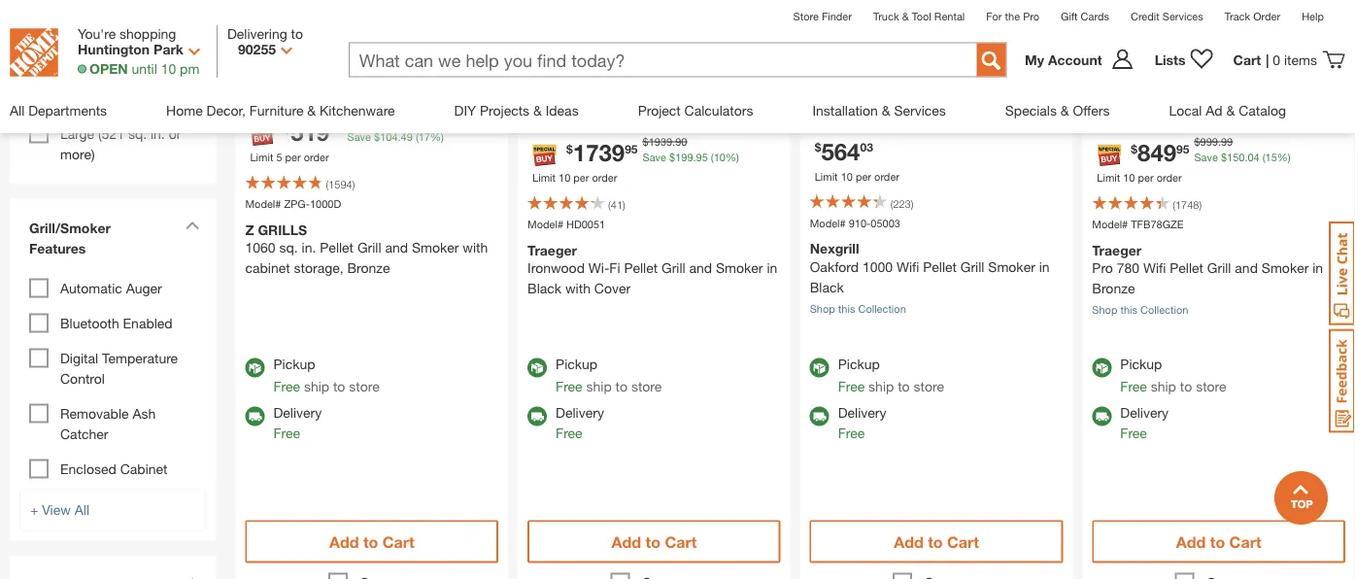 Task type: vqa. For each thing, say whether or not it's contained in the screenshot.
Our
no



Task type: describe. For each thing, give the bounding box(es) containing it.
with inside traeger ironwood wi-fi pellet grill and smoker in black with cover
[[566, 280, 591, 296]]

more)
[[60, 146, 95, 162]]

traeger pro 780 wifi pellet grill and smoker in bronze shop this collection
[[1093, 242, 1324, 316]]

specials & offers
[[1006, 102, 1110, 118]]

( up 1000d
[[326, 178, 329, 191]]

per down 03
[[856, 170, 872, 183]]

90
[[676, 135, 687, 148]]

199
[[675, 151, 693, 164]]

available for pickup image for 2nd add to cart button from left available shipping icon
[[528, 358, 547, 378]]

installation & services link
[[813, 87, 946, 133]]

( up 05003
[[891, 197, 893, 210]]

4 delivery from the left
[[1121, 405, 1169, 421]]

order for 1739
[[592, 172, 617, 184]]

free for 3rd add to cart button from left's available shipping icon available for pickup image
[[838, 379, 865, 395]]

1594
[[329, 178, 352, 191]]

ironwood wi-fi pellet grill and smoker in black with cover image
[[518, 0, 791, 99]]

digital
[[60, 350, 98, 366]]

780
[[1117, 260, 1140, 276]]

oakford 1000 wifi pellet grill smoker in black image
[[800, 0, 1073, 99]]

free for 3rd add to cart button from left's available shipping icon
[[838, 425, 865, 441]]

black inside nexgrill oakford 1000 wifi pellet grill smoker in black shop this collection
[[810, 279, 844, 295]]

more options available for 1739
[[528, 110, 669, 126]]

store
[[793, 10, 819, 22]]

store for 1st add to cart button from right
[[1196, 379, 1227, 395]]

bluetooth
[[60, 315, 119, 331]]

gift cards
[[1061, 10, 1110, 22]]

you're
[[78, 25, 116, 41]]

pickup for 2nd add to cart button from left available shipping icon
[[556, 356, 598, 372]]

( 223 )
[[891, 197, 914, 210]]

z
[[245, 222, 254, 238]]

account
[[1048, 52, 1103, 68]]

1000
[[863, 259, 893, 275]]

. up 199
[[673, 135, 676, 148]]

more options available link for 849
[[1093, 108, 1346, 129]]

1748
[[1176, 199, 1200, 211]]

model# for model# zpg-1000d
[[245, 198, 281, 210]]

model# for model# tfb78gze
[[1093, 218, 1128, 231]]

90255
[[238, 41, 276, 57]]

in for traeger ironwood wi-fi pellet grill and smoker in black with cover
[[767, 260, 778, 276]]

pickup free ship to store for 3rd add to cart button from left's available shipping icon
[[838, 356, 944, 395]]

collection inside nexgrill oakford 1000 wifi pellet grill smoker in black shop this collection
[[858, 302, 906, 315]]

223
[[893, 197, 911, 210]]

enabled
[[123, 315, 173, 331]]

in. inside large (521 sq. in. or more)
[[151, 126, 165, 142]]

(401-
[[113, 70, 145, 86]]

delivery free for available shipping icon related to 1st add to cart button from right
[[1121, 405, 1169, 441]]

bluetooth enabled link
[[60, 315, 173, 331]]

1 horizontal spatial services
[[1163, 10, 1204, 22]]

for the pro link
[[987, 10, 1040, 22]]

grill/smoker features
[[29, 220, 111, 256]]

save for 1739
[[643, 151, 667, 164]]

999
[[1201, 135, 1218, 148]]

gift cards link
[[1061, 10, 1110, 22]]

available for 849
[[1179, 110, 1234, 126]]

10 down '$ 1739 95'
[[559, 172, 571, 184]]

collection inside traeger pro 780 wifi pellet grill and smoker in bronze shop this collection
[[1141, 304, 1189, 316]]

digital temperature control link
[[60, 350, 178, 386]]

local ad & catalog link
[[1169, 87, 1287, 133]]

small
[[60, 15, 94, 31]]

( inside $ 1939 . 90 save $ 199 . 95 ( 10 %) limit 10 per order
[[711, 151, 714, 164]]

1060 sq. in. pellet grill and smoker with cabinet storage, bronze image
[[236, 0, 508, 99]]

track
[[1225, 10, 1251, 22]]

available for 1739
[[614, 110, 669, 126]]

traeger ironwood wi-fi pellet grill and smoker in black with cover
[[528, 242, 778, 296]]

local ad & catalog
[[1169, 102, 1287, 118]]

400
[[139, 15, 162, 31]]

store for 2nd add to cart button from left
[[632, 379, 662, 395]]

limit for 519
[[250, 151, 273, 164]]

delivery free for 3rd add to cart button from left's available shipping icon
[[838, 405, 887, 441]]

free for 2nd add to cart button from left available shipping icon
[[556, 425, 583, 441]]

available shipping image
[[245, 407, 265, 426]]

bronze inside traeger pro 780 wifi pellet grill and smoker in bronze shop this collection
[[1093, 280, 1135, 296]]

2 available from the left
[[897, 110, 951, 126]]

1 vertical spatial services
[[894, 102, 946, 118]]

$ for 564
[[815, 141, 821, 155]]

17
[[419, 131, 430, 143]]

shop inside traeger pro 780 wifi pellet grill and smoker in bronze shop this collection
[[1093, 304, 1118, 316]]

cabinet
[[120, 461, 168, 477]]

& inside "link"
[[1061, 102, 1070, 118]]

free for available shipping image at the bottom left of page
[[274, 425, 300, 441]]

pickup for available shipping icon related to 1st add to cart button from right
[[1121, 356, 1163, 372]]

add to cart for 4th add to cart button from the right
[[329, 533, 415, 551]]

tfb78gze
[[1131, 218, 1184, 231]]

( inside $ 999 . 99 save $ 150 . 04 ( 15 %) limit 10 per order
[[1263, 151, 1266, 164]]

849
[[1138, 139, 1177, 166]]

delivering
[[227, 25, 287, 41]]

1060
[[245, 240, 276, 256]]

tool
[[912, 10, 932, 22]]

options for 1739
[[563, 110, 611, 126]]

control
[[60, 370, 105, 386]]

& right 'installation'
[[882, 102, 891, 118]]

smoker inside traeger ironwood wi-fi pellet grill and smoker in black with cover
[[716, 260, 763, 276]]

$ for 519
[[284, 122, 291, 136]]

removable
[[60, 405, 129, 421]]

623
[[353, 115, 371, 127]]

options for 849
[[1128, 110, 1175, 126]]

lists link
[[1145, 48, 1224, 71]]

$ for 1739
[[567, 142, 573, 156]]

. left the 17
[[398, 131, 401, 143]]

cart for 2nd add to cart button from left
[[665, 533, 697, 551]]

installation & services
[[813, 102, 946, 118]]

model# 910-05003
[[810, 217, 901, 229]]

104
[[380, 131, 398, 143]]

items
[[1285, 52, 1318, 68]]

more for 849
[[1093, 110, 1124, 126]]

all departments link
[[10, 87, 107, 133]]

150
[[1227, 151, 1245, 164]]

more options available for 849
[[1093, 110, 1234, 126]]

large
[[60, 126, 94, 142]]

ideas
[[546, 102, 579, 118]]

park
[[154, 41, 184, 57]]

save for 519
[[347, 131, 371, 143]]

hd0051
[[567, 218, 606, 231]]

( 1748 )
[[1173, 199, 1202, 211]]

add to cart for 2nd add to cart button from left
[[612, 533, 697, 551]]

z grills 1060 sq. in. pellet grill and smoker with cabinet storage, bronze
[[245, 222, 488, 276]]

enclosed cabinet link
[[60, 461, 168, 477]]

3 delivery from the left
[[838, 405, 887, 421]]

2 more options available link from the left
[[810, 108, 1063, 129]]

credit services link
[[1131, 10, 1204, 22]]

offers
[[1073, 102, 1110, 118]]

my account link
[[1025, 48, 1145, 71]]

( 41 )
[[608, 199, 625, 211]]

99
[[1221, 135, 1233, 148]]

traeger for pro
[[1093, 242, 1142, 258]]

store for 3rd add to cart button from left
[[914, 379, 944, 395]]

$ 849 95
[[1131, 139, 1190, 166]]

credit
[[1131, 10, 1160, 22]]

03
[[860, 141, 873, 155]]

limit for 849
[[1097, 172, 1121, 184]]

41
[[611, 199, 623, 211]]

home decor, furniture & kitchenware
[[166, 102, 395, 118]]

store finder
[[793, 10, 852, 22]]

519
[[291, 118, 330, 146]]

gift
[[1061, 10, 1078, 22]]

%) for 519
[[430, 131, 444, 143]]

finder
[[822, 10, 852, 22]]

10 down the $ 564 03
[[841, 170, 853, 183]]

features
[[29, 240, 86, 256]]

wifi for 1000
[[897, 259, 920, 275]]

pickup for 3rd add to cart button from left's available shipping icon
[[838, 356, 880, 372]]

0 horizontal spatial pro
[[1023, 10, 1040, 22]]

project calculators link
[[638, 87, 753, 133]]

model# hd0051
[[528, 218, 606, 231]]

lists
[[1155, 52, 1186, 68]]

black inside traeger ironwood wi-fi pellet grill and smoker in black with cover
[[528, 280, 562, 296]]

model# for model# hd0051
[[528, 218, 564, 231]]

ship for 3rd add to cart button from left's available shipping icon
[[869, 379, 894, 395]]

pellet for nexgrill oakford 1000 wifi pellet grill smoker in black shop this collection
[[923, 259, 957, 275]]

in. inside z grills 1060 sq. in. pellet grill and smoker with cabinet storage, bronze
[[302, 240, 316, 256]]

0
[[1273, 52, 1281, 68]]

( up the tfb78gze
[[1173, 199, 1176, 211]]

10 down park
[[161, 60, 176, 76]]

pickup for available shipping image at the bottom left of page
[[274, 356, 315, 372]]

& inside 'link'
[[533, 102, 542, 118]]

catcher
[[60, 426, 108, 442]]

910-
[[849, 217, 871, 229]]

this inside traeger pro 780 wifi pellet grill and smoker in bronze shop this collection
[[1121, 304, 1138, 316]]

grill inside z grills 1060 sq. in. pellet grill and smoker with cabinet storage, bronze
[[358, 240, 381, 256]]

oakford
[[810, 259, 859, 275]]

$ for 623
[[347, 115, 353, 127]]

smoker inside z grills 1060 sq. in. pellet grill and smoker with cabinet storage, bronze
[[412, 240, 459, 256]]

installation
[[813, 102, 878, 118]]

in for traeger pro 780 wifi pellet grill and smoker in bronze shop this collection
[[1313, 260, 1324, 276]]

delivering to
[[227, 25, 303, 41]]

my account
[[1025, 52, 1103, 68]]

removable ash catcher link
[[60, 405, 156, 442]]

project calculators
[[638, 102, 753, 118]]

truck & tool rental
[[873, 10, 965, 22]]

grill/smoker features link
[[19, 208, 206, 273]]

(521
[[98, 126, 124, 142]]



Task type: locate. For each thing, give the bounding box(es) containing it.
2 horizontal spatial more options available
[[1093, 110, 1234, 126]]

pellet for traeger pro 780 wifi pellet grill and smoker in bronze shop this collection
[[1170, 260, 1204, 276]]

0 horizontal spatial with
[[463, 240, 488, 256]]

95
[[625, 142, 638, 156], [1177, 142, 1190, 156], [696, 151, 708, 164]]

save down 623
[[347, 131, 371, 143]]

520
[[145, 70, 168, 86]]

3 ship from the left
[[869, 379, 894, 395]]

per down 1739
[[574, 172, 589, 184]]

3 add to cart button from the left
[[810, 520, 1063, 563]]

grill/smoker
[[29, 220, 111, 236]]

2 horizontal spatial available shipping image
[[1093, 407, 1112, 426]]

2 available for pickup image from the left
[[810, 358, 830, 378]]

submit search image
[[982, 51, 1001, 70]]

49 right 623
[[374, 115, 386, 127]]

cart for 4th add to cart button from the right
[[383, 533, 415, 551]]

sq. right 400
[[165, 15, 184, 31]]

0 horizontal spatial %)
[[430, 131, 444, 143]]

3 available from the left
[[1179, 110, 1234, 126]]

2 pickup free ship to store from the left
[[556, 356, 662, 395]]

model# tfb78gze
[[1093, 218, 1184, 231]]

live chat image
[[1329, 222, 1356, 326]]

save inside $ 623 . 49 save $ 104 . 49 ( 17 %) limit 5 per order
[[347, 131, 371, 143]]

1 vertical spatial in.
[[302, 240, 316, 256]]

add
[[329, 533, 359, 551], [612, 533, 641, 551], [894, 533, 924, 551], [1177, 533, 1206, 551]]

sq. right the '(521'
[[128, 126, 147, 142]]

2 horizontal spatial options
[[1128, 110, 1175, 126]]

limit for 1739
[[533, 172, 556, 184]]

2 delivery from the left
[[556, 405, 604, 421]]

smoker inside nexgrill oakford 1000 wifi pellet grill smoker in black shop this collection
[[989, 259, 1036, 275]]

1 horizontal spatial available for pickup image
[[810, 358, 830, 378]]

per down 849
[[1138, 172, 1154, 184]]

with inside z grills 1060 sq. in. pellet grill and smoker with cabinet storage, bronze
[[463, 240, 488, 256]]

10 down $ 849 95
[[1124, 172, 1135, 184]]

and for pro
[[1235, 260, 1258, 276]]

49
[[374, 115, 386, 127], [401, 131, 413, 143]]

2 horizontal spatial more options available link
[[1093, 108, 1346, 129]]

1739
[[573, 139, 625, 166]]

cabinet
[[245, 260, 290, 276]]

services right credit
[[1163, 10, 1204, 22]]

automatic auger
[[60, 280, 162, 296]]

1 horizontal spatial options
[[845, 110, 893, 126]]

pro left 780
[[1093, 260, 1113, 276]]

2 horizontal spatial more
[[1093, 110, 1124, 126]]

0 horizontal spatial traeger
[[528, 242, 577, 258]]

%) right 04 on the top of page
[[1278, 151, 1291, 164]]

add to cart button
[[245, 520, 499, 563], [528, 520, 781, 563], [810, 520, 1063, 563], [1093, 520, 1346, 563]]

wifi for 780
[[1144, 260, 1166, 276]]

pellet inside traeger pro 780 wifi pellet grill and smoker in bronze shop this collection
[[1170, 260, 1204, 276]]

add for 2nd add to cart button from left
[[612, 533, 641, 551]]

model# left hd0051
[[528, 218, 564, 231]]

1 ship from the left
[[304, 379, 329, 395]]

collection down 1000
[[858, 302, 906, 315]]

in inside nexgrill oakford 1000 wifi pellet grill smoker in black shop this collection
[[1039, 259, 1050, 275]]

available shipping image for 1st add to cart button from right
[[1093, 407, 1112, 426]]

free for available shipping icon related to 1st add to cart button from right
[[1121, 425, 1147, 441]]

+ view all
[[30, 502, 89, 518]]

3 delivery free from the left
[[838, 405, 887, 441]]

pickup free ship to store for available shipping icon related to 1st add to cart button from right
[[1121, 356, 1227, 395]]

1 delivery free from the left
[[274, 405, 322, 441]]

per
[[285, 151, 301, 164], [856, 170, 872, 183], [574, 172, 589, 184], [1138, 172, 1154, 184]]

. down ad
[[1218, 135, 1221, 148]]

%) inside $ 1939 . 90 save $ 199 . 95 ( 10 %) limit 10 per order
[[726, 151, 739, 164]]

per for 849
[[1138, 172, 1154, 184]]

grill for nexgrill oakford 1000 wifi pellet grill smoker in black shop this collection
[[961, 259, 985, 275]]

pro 780 wifi pellet grill and smoker in bronze image
[[1083, 0, 1355, 99]]

per inside $ 999 . 99 save $ 150 . 04 ( 15 %) limit 10 per order
[[1138, 172, 1154, 184]]

black down the ironwood
[[528, 280, 562, 296]]

cover
[[594, 280, 631, 296]]

.
[[371, 115, 374, 127], [398, 131, 401, 143], [673, 135, 676, 148], [1218, 135, 1221, 148], [693, 151, 696, 164], [1245, 151, 1248, 164]]

1 horizontal spatial available shipping image
[[810, 407, 830, 426]]

options up 1739
[[563, 110, 611, 126]]

0 horizontal spatial in.
[[151, 126, 165, 142]]

) for ( 1594 )
[[352, 178, 355, 191]]

black down oakford
[[810, 279, 844, 295]]

2 available shipping image from the left
[[810, 407, 830, 426]]

pellet up storage,
[[320, 240, 354, 256]]

( right 104
[[416, 131, 419, 143]]

add to cart for 3rd add to cart button from left
[[894, 533, 979, 551]]

more options available link for 1739
[[528, 108, 781, 129]]

ship for available shipping image at the bottom left of page
[[304, 379, 329, 395]]

catalog
[[1239, 102, 1287, 118]]

1 horizontal spatial wifi
[[1144, 260, 1166, 276]]

0 vertical spatial in.)
[[60, 35, 78, 51]]

4 add to cart button from the left
[[1093, 520, 1346, 563]]

1 pickup free ship to store from the left
[[274, 356, 380, 395]]

and inside traeger ironwood wi-fi pellet grill and smoker in black with cover
[[689, 260, 712, 276]]

%) for 849
[[1278, 151, 1291, 164]]

in.) inside small (up to 400 sq. in.)
[[60, 35, 78, 51]]

(
[[416, 131, 419, 143], [711, 151, 714, 164], [1263, 151, 1266, 164], [326, 178, 329, 191], [891, 197, 893, 210], [608, 199, 611, 211], [1173, 199, 1176, 211]]

add for 1st add to cart button from right
[[1177, 533, 1206, 551]]

$ for 1939
[[643, 135, 649, 148]]

order inside $ 1939 . 90 save $ 199 . 95 ( 10 %) limit 10 per order
[[592, 172, 617, 184]]

1 horizontal spatial this
[[1121, 304, 1138, 316]]

credit services
[[1131, 10, 1204, 22]]

$ for 999
[[1195, 135, 1201, 148]]

this
[[838, 302, 855, 315], [1121, 304, 1138, 316]]

3 pickup free ship to store from the left
[[838, 356, 944, 395]]

bluetooth enabled
[[60, 315, 173, 331]]

this down oakford
[[838, 302, 855, 315]]

sq. right the 520 on the left of page
[[171, 70, 190, 86]]

available for pickup image for available shipping icon related to 1st add to cart button from right
[[1093, 358, 1112, 378]]

automatic
[[60, 280, 122, 296]]

available for pickup image
[[528, 358, 547, 378], [1093, 358, 1112, 378]]

limit up model# hd0051
[[533, 172, 556, 184]]

2 horizontal spatial %)
[[1278, 151, 1291, 164]]

95 inside $ 1939 . 90 save $ 199 . 95 ( 10 %) limit 10 per order
[[696, 151, 708, 164]]

pickup free ship to store for 2nd add to cart button from left available shipping icon
[[556, 356, 662, 395]]

store finder link
[[793, 10, 852, 22]]

1 horizontal spatial more options available link
[[810, 108, 1063, 129]]

2 more from the left
[[810, 110, 841, 126]]

0 vertical spatial 49
[[374, 115, 386, 127]]

+ view all link
[[19, 489, 206, 531]]

in.) inside medium (401-520 sq. in.)
[[60, 91, 78, 107]]

bronze
[[347, 260, 390, 276], [1093, 280, 1135, 296]]

5
[[276, 151, 282, 164]]

3 add from the left
[[894, 533, 924, 551]]

specials
[[1006, 102, 1057, 118]]

grill inside traeger pro 780 wifi pellet grill and smoker in bronze shop this collection
[[1208, 260, 1232, 276]]

free for available for pickup image associated with available shipping image at the bottom left of page
[[274, 379, 300, 395]]

and inside traeger pro 780 wifi pellet grill and smoker in bronze shop this collection
[[1235, 260, 1258, 276]]

0 horizontal spatial more options available link
[[528, 108, 781, 129]]

1 pickup from the left
[[274, 356, 315, 372]]

options up 849
[[1128, 110, 1175, 126]]

2 add from the left
[[612, 533, 641, 551]]

0 horizontal spatial all
[[10, 102, 25, 118]]

1 available from the left
[[614, 110, 669, 126]]

the home depot image
[[10, 28, 58, 77]]

2 add to cart button from the left
[[528, 520, 781, 563]]

pro
[[1023, 10, 1040, 22], [1093, 260, 1113, 276]]

0 horizontal spatial black
[[528, 280, 562, 296]]

. down project calculators on the top of page
[[693, 151, 696, 164]]

1 in.) from the top
[[60, 35, 78, 51]]

1 horizontal spatial shop this collection link
[[1093, 304, 1189, 316]]

0 horizontal spatial available
[[614, 110, 669, 126]]

in. left or
[[151, 126, 165, 142]]

shop down oakford
[[810, 302, 835, 315]]

None text field
[[350, 43, 957, 78]]

1 add from the left
[[329, 533, 359, 551]]

2 add to cart from the left
[[612, 533, 697, 551]]

save for 849
[[1195, 151, 1218, 164]]

3 pickup from the left
[[838, 356, 880, 372]]

95 inside '$ 1739 95'
[[625, 142, 638, 156]]

pellet right fi
[[624, 260, 658, 276]]

medium (401-520 sq. in.) link
[[60, 70, 190, 107]]

cart for 3rd add to cart button from left
[[947, 533, 979, 551]]

shop this collection link down 780
[[1093, 304, 1189, 316]]

add to cart for 1st add to cart button from right
[[1177, 533, 1262, 551]]

sq. inside large (521 sq. in. or more)
[[128, 126, 147, 142]]

limit inside $ 623 . 49 save $ 104 . 49 ( 17 %) limit 5 per order
[[250, 151, 273, 164]]

1 horizontal spatial and
[[689, 260, 712, 276]]

pro inside traeger pro 780 wifi pellet grill and smoker in bronze shop this collection
[[1093, 260, 1113, 276]]

1 vertical spatial with
[[566, 280, 591, 296]]

2 pickup from the left
[[556, 356, 598, 372]]

per right 5 at the top left of page
[[285, 151, 301, 164]]

4 delivery free from the left
[[1121, 405, 1169, 441]]

shop this collection link for bronze
[[1093, 304, 1189, 316]]

model# zpg-1000d
[[245, 198, 341, 210]]

store for 4th add to cart button from the right
[[349, 379, 380, 395]]

95 for 1739
[[625, 142, 638, 156]]

1 horizontal spatial traeger
[[1093, 242, 1142, 258]]

0 vertical spatial pro
[[1023, 10, 1040, 22]]

in left 780
[[1039, 259, 1050, 275]]

available for pickup image for 3rd add to cart button from left's available shipping icon
[[810, 358, 830, 378]]

3 add to cart from the left
[[894, 533, 979, 551]]

wifi inside traeger pro 780 wifi pellet grill and smoker in bronze shop this collection
[[1144, 260, 1166, 276]]

0 vertical spatial with
[[463, 240, 488, 256]]

1 horizontal spatial pro
[[1093, 260, 1113, 276]]

0 horizontal spatial wifi
[[897, 259, 920, 275]]

1 add to cart button from the left
[[245, 520, 499, 563]]

diy projects & ideas
[[454, 102, 579, 118]]

departments
[[28, 102, 107, 118]]

564
[[821, 137, 860, 165]]

for
[[987, 10, 1002, 22]]

%)
[[430, 131, 444, 143], [726, 151, 739, 164], [1278, 151, 1291, 164]]

per for 1739
[[574, 172, 589, 184]]

1 vertical spatial in.)
[[60, 91, 78, 107]]

in.) down medium
[[60, 91, 78, 107]]

0 vertical spatial all
[[10, 102, 25, 118]]

shop this collection link down 1000
[[810, 302, 906, 315]]

& left 'ideas'
[[533, 102, 542, 118]]

$ 623 . 49 save $ 104 . 49 ( 17 %) limit 5 per order
[[250, 115, 444, 164]]

available shipping image for 2nd add to cart button from left
[[528, 407, 547, 426]]

0 vertical spatial bronze
[[347, 260, 390, 276]]

available up 1939
[[614, 110, 669, 126]]

bronze right storage,
[[347, 260, 390, 276]]

1 horizontal spatial 49
[[401, 131, 413, 143]]

ad
[[1206, 102, 1223, 118]]

95 right 199
[[696, 151, 708, 164]]

3 available shipping image from the left
[[1093, 407, 1112, 426]]

0 horizontal spatial available for pickup image
[[528, 358, 547, 378]]

wifi inside nexgrill oakford 1000 wifi pellet grill smoker in black shop this collection
[[897, 259, 920, 275]]

to inside small (up to 400 sq. in.)
[[123, 15, 135, 31]]

delivery free for available shipping image at the bottom left of page
[[274, 405, 322, 441]]

0 horizontal spatial save
[[347, 131, 371, 143]]

1 horizontal spatial black
[[810, 279, 844, 295]]

model# for model# 910-05003
[[810, 217, 846, 229]]

huntington
[[78, 41, 150, 57]]

collection down the tfb78gze
[[1141, 304, 1189, 316]]

wifi right 1000
[[897, 259, 920, 275]]

95 left 999
[[1177, 142, 1190, 156]]

sq. down grills
[[279, 240, 298, 256]]

huntington park
[[78, 41, 184, 57]]

95 for 849
[[1177, 142, 1190, 156]]

enclosed
[[60, 461, 116, 477]]

available
[[614, 110, 669, 126], [897, 110, 951, 126], [1179, 110, 1234, 126]]

1 delivery from the left
[[274, 405, 322, 421]]

2 delivery free from the left
[[556, 405, 604, 441]]

available for pickup image for available shipping image at the bottom left of page
[[245, 358, 265, 378]]

& up 519
[[307, 102, 316, 118]]

bronze inside z grills 1060 sq. in. pellet grill and smoker with cabinet storage, bronze
[[347, 260, 390, 276]]

1 horizontal spatial 95
[[696, 151, 708, 164]]

limit inside $ 999 . 99 save $ 150 . 04 ( 15 %) limit 10 per order
[[1097, 172, 1121, 184]]

1 horizontal spatial more options available
[[810, 110, 951, 126]]

10
[[161, 60, 176, 76], [714, 151, 726, 164], [841, 170, 853, 183], [559, 172, 571, 184], [1124, 172, 1135, 184]]

0 horizontal spatial shop this collection link
[[810, 302, 906, 315]]

per inside $ 1939 . 90 save $ 199 . 95 ( 10 %) limit 10 per order
[[574, 172, 589, 184]]

add for 3rd add to cart button from left
[[894, 533, 924, 551]]

0 vertical spatial services
[[1163, 10, 1204, 22]]

save down 1939
[[643, 151, 667, 164]]

0 horizontal spatial 95
[[625, 142, 638, 156]]

1 vertical spatial bronze
[[1093, 280, 1135, 296]]

1 horizontal spatial with
[[566, 280, 591, 296]]

in.
[[151, 126, 165, 142], [302, 240, 316, 256]]

caret icon image
[[185, 221, 200, 230]]

1 horizontal spatial bronze
[[1093, 280, 1135, 296]]

4 ship from the left
[[1151, 379, 1177, 395]]

2 horizontal spatial 95
[[1177, 142, 1190, 156]]

all left departments
[[10, 102, 25, 118]]

more options available up 1739
[[528, 110, 669, 126]]

05003
[[871, 217, 901, 229]]

10 right 199
[[714, 151, 726, 164]]

ash
[[133, 405, 156, 421]]

&
[[902, 10, 909, 22], [307, 102, 316, 118], [533, 102, 542, 118], [882, 102, 891, 118], [1061, 102, 1070, 118], [1227, 102, 1235, 118]]

to
[[123, 15, 135, 31], [291, 25, 303, 41], [333, 379, 345, 395], [616, 379, 628, 395], [898, 379, 910, 395], [1180, 379, 1193, 395], [363, 533, 378, 551], [646, 533, 661, 551], [928, 533, 943, 551], [1210, 533, 1225, 551]]

1 horizontal spatial more
[[810, 110, 841, 126]]

& left offers in the right top of the page
[[1061, 102, 1070, 118]]

available up 999
[[1179, 110, 1234, 126]]

pickup free ship to store for available shipping image at the bottom left of page
[[274, 356, 380, 395]]

grill for traeger ironwood wi-fi pellet grill and smoker in black with cover
[[662, 260, 686, 276]]

truck & tool rental link
[[873, 10, 965, 22]]

traeger inside traeger ironwood wi-fi pellet grill and smoker in black with cover
[[528, 242, 577, 258]]

2 more options available from the left
[[810, 110, 951, 126]]

$ for 849
[[1131, 142, 1138, 156]]

%) for 1739
[[726, 151, 739, 164]]

diy projects & ideas link
[[454, 87, 579, 133]]

grill inside traeger ironwood wi-fi pellet grill and smoker in black with cover
[[662, 260, 686, 276]]

nexgrill
[[810, 241, 859, 257]]

pellet inside nexgrill oakford 1000 wifi pellet grill smoker in black shop this collection
[[923, 259, 957, 275]]

shop inside nexgrill oakford 1000 wifi pellet grill smoker in black shop this collection
[[810, 302, 835, 315]]

1 horizontal spatial available for pickup image
[[1093, 358, 1112, 378]]

1 store from the left
[[349, 379, 380, 395]]

3 more options available link from the left
[[1093, 108, 1346, 129]]

0 horizontal spatial bronze
[[347, 260, 390, 276]]

nexgrill oakford 1000 wifi pellet grill smoker in black shop this collection
[[810, 241, 1050, 315]]

model# up z
[[245, 198, 281, 210]]

) for ( 1748 )
[[1200, 199, 1202, 211]]

more options available up $ 849 95
[[1093, 110, 1234, 126]]

3 more from the left
[[1093, 110, 1124, 126]]

0 horizontal spatial in
[[767, 260, 778, 276]]

pellet inside traeger ironwood wi-fi pellet grill and smoker in black with cover
[[624, 260, 658, 276]]

grill inside nexgrill oakford 1000 wifi pellet grill smoker in black shop this collection
[[961, 259, 985, 275]]

wifi right 780
[[1144, 260, 1166, 276]]

enclosed cabinet
[[60, 461, 168, 477]]

%) right 199
[[726, 151, 739, 164]]

4 add from the left
[[1177, 533, 1206, 551]]

order down '$ 1739 95'
[[592, 172, 617, 184]]

sq. inside small (up to 400 sq. in.)
[[165, 15, 184, 31]]

3 more options available from the left
[[1093, 110, 1234, 126]]

grills
[[258, 222, 307, 238]]

. left "15"
[[1245, 151, 1248, 164]]

small (up to 400 sq. in.) link
[[60, 15, 184, 51]]

save inside $ 999 . 99 save $ 150 . 04 ( 15 %) limit 10 per order
[[1195, 151, 1218, 164]]

%) right 104
[[430, 131, 444, 143]]

shop this collection link for shop
[[810, 302, 906, 315]]

traeger up the ironwood
[[528, 242, 577, 258]]

cart for 1st add to cart button from right
[[1230, 533, 1262, 551]]

sq. inside z grills 1060 sq. in. pellet grill and smoker with cabinet storage, bronze
[[279, 240, 298, 256]]

$ inside $ 849 95
[[1131, 142, 1138, 156]]

black
[[810, 279, 844, 295], [528, 280, 562, 296]]

pellet right 1000
[[923, 259, 957, 275]]

( right 04 on the top of page
[[1263, 151, 1266, 164]]

ship for available shipping icon related to 1st add to cart button from right
[[1151, 379, 1177, 395]]

1 options from the left
[[563, 110, 611, 126]]

more options available link down the oakford 1000 wifi pellet grill smoker in black "image" at the top of page
[[810, 108, 1063, 129]]

furniture
[[249, 102, 304, 118]]

more for 1739
[[528, 110, 559, 126]]

1 horizontal spatial collection
[[1141, 304, 1189, 316]]

1 vertical spatial 49
[[401, 131, 413, 143]]

truck
[[873, 10, 899, 22]]

( down $ 1939 . 90 save $ 199 . 95 ( 10 %) limit 10 per order
[[608, 199, 611, 211]]

in left oakford
[[767, 260, 778, 276]]

1 vertical spatial all
[[75, 502, 89, 518]]

0 horizontal spatial more
[[528, 110, 559, 126]]

1 available shipping image from the left
[[528, 407, 547, 426]]

1 vertical spatial pro
[[1093, 260, 1113, 276]]

( inside $ 623 . 49 save $ 104 . 49 ( 17 %) limit 5 per order
[[416, 131, 419, 143]]

available shipping image for 3rd add to cart button from left
[[810, 407, 830, 426]]

add for 4th add to cart button from the right
[[329, 533, 359, 551]]

and
[[385, 240, 408, 256], [689, 260, 712, 276], [1235, 260, 1258, 276]]

None text field
[[350, 43, 957, 78]]

0 horizontal spatial options
[[563, 110, 611, 126]]

1 horizontal spatial shop
[[1093, 304, 1118, 316]]

help link
[[1302, 10, 1324, 22]]

per for 519
[[285, 151, 301, 164]]

traeger up 780
[[1093, 242, 1142, 258]]

10 inside $ 999 . 99 save $ 150 . 04 ( 15 %) limit 10 per order
[[1124, 172, 1135, 184]]

in left live chat image
[[1313, 260, 1324, 276]]

model# up 780
[[1093, 218, 1128, 231]]

this inside nexgrill oakford 1000 wifi pellet grill smoker in black shop this collection
[[838, 302, 855, 315]]

help
[[1302, 10, 1324, 22]]

in inside traeger ironwood wi-fi pellet grill and smoker in black with cover
[[767, 260, 778, 276]]

1 more from the left
[[528, 110, 559, 126]]

1 more options available from the left
[[528, 110, 669, 126]]

more options available up 03
[[810, 110, 951, 126]]

shopping
[[120, 25, 176, 41]]

and for ironwood
[[689, 260, 712, 276]]

limit inside $ 1939 . 90 save $ 199 . 95 ( 10 %) limit 10 per order
[[533, 172, 556, 184]]

1 horizontal spatial available
[[897, 110, 951, 126]]

order down the $ 519 00
[[304, 151, 329, 164]]

1 horizontal spatial %)
[[726, 151, 739, 164]]

pellet for traeger ironwood wi-fi pellet grill and smoker in black with cover
[[624, 260, 658, 276]]

1 available for pickup image from the left
[[528, 358, 547, 378]]

services
[[1163, 10, 1204, 22], [894, 102, 946, 118]]

$ 1739 95
[[567, 139, 638, 166]]

) for ( 41 )
[[623, 199, 625, 211]]

1 horizontal spatial in
[[1039, 259, 1050, 275]]

( 1594 )
[[326, 178, 355, 191]]

all right view
[[75, 502, 89, 518]]

$ 519 00
[[284, 118, 343, 146]]

large (521 sq. in. or more)
[[60, 126, 181, 162]]

per inside $ 623 . 49 save $ 104 . 49 ( 17 %) limit 5 per order
[[285, 151, 301, 164]]

$ inside the $ 564 03
[[815, 141, 821, 155]]

grill for traeger pro 780 wifi pellet grill and smoker in bronze shop this collection
[[1208, 260, 1232, 276]]

pickup free ship to store
[[274, 356, 380, 395], [556, 356, 662, 395], [838, 356, 944, 395], [1121, 356, 1227, 395]]

pellet down the tfb78gze
[[1170, 260, 1204, 276]]

2 horizontal spatial and
[[1235, 260, 1258, 276]]

digital temperature control
[[60, 350, 178, 386]]

in inside traeger pro 780 wifi pellet grill and smoker in bronze shop this collection
[[1313, 260, 1324, 276]]

4 pickup from the left
[[1121, 356, 1163, 372]]

0 horizontal spatial this
[[838, 302, 855, 315]]

add to cart
[[329, 533, 415, 551], [612, 533, 697, 551], [894, 533, 979, 551], [1177, 533, 1262, 551]]

order down $ 849 95
[[1157, 172, 1182, 184]]

1 available for pickup image from the left
[[245, 358, 265, 378]]

0 vertical spatial in.
[[151, 126, 165, 142]]

ship for 2nd add to cart button from left available shipping icon
[[586, 379, 612, 395]]

2 store from the left
[[632, 379, 662, 395]]

order for 519
[[304, 151, 329, 164]]

$ 1939 . 90 save $ 199 . 95 ( 10 %) limit 10 per order
[[533, 135, 739, 184]]

& left tool
[[902, 10, 909, 22]]

95 inside $ 849 95
[[1177, 142, 1190, 156]]

in.) down the small
[[60, 35, 78, 51]]

1 horizontal spatial all
[[75, 502, 89, 518]]

4 store from the left
[[1196, 379, 1227, 395]]

00
[[330, 122, 343, 136]]

save inside $ 1939 . 90 save $ 199 . 95 ( 10 %) limit 10 per order
[[643, 151, 667, 164]]

2 ship from the left
[[586, 379, 612, 395]]

track order link
[[1225, 10, 1281, 22]]

pellet inside z grills 1060 sq. in. pellet grill and smoker with cabinet storage, bronze
[[320, 240, 354, 256]]

in
[[1039, 259, 1050, 275], [767, 260, 778, 276], [1313, 260, 1324, 276]]

2 horizontal spatial available
[[1179, 110, 1234, 126]]

more options available link up 1939
[[528, 108, 781, 129]]

pro right the
[[1023, 10, 1040, 22]]

traeger inside traeger pro 780 wifi pellet grill and smoker in bronze shop this collection
[[1093, 242, 1142, 258]]

0 horizontal spatial collection
[[858, 302, 906, 315]]

%) inside $ 623 . 49 save $ 104 . 49 ( 17 %) limit 5 per order
[[430, 131, 444, 143]]

0 horizontal spatial shop
[[810, 302, 835, 315]]

2 options from the left
[[845, 110, 893, 126]]

2 available for pickup image from the left
[[1093, 358, 1112, 378]]

services down the oakford 1000 wifi pellet grill smoker in black "image" at the top of page
[[894, 102, 946, 118]]

$ inside the $ 519 00
[[284, 122, 291, 136]]

bronze down 780
[[1093, 280, 1135, 296]]

the home depot logo link
[[10, 28, 58, 77]]

and inside z grills 1060 sq. in. pellet grill and smoker with cabinet storage, bronze
[[385, 240, 408, 256]]

4 add to cart from the left
[[1177, 533, 1262, 551]]

order for 849
[[1157, 172, 1182, 184]]

sq. inside medium (401-520 sq. in.)
[[171, 70, 190, 86]]

2 horizontal spatial in
[[1313, 260, 1324, 276]]

save down 999
[[1195, 151, 1218, 164]]

limit down 564
[[815, 170, 838, 183]]

limit left 5 at the top left of page
[[250, 151, 273, 164]]

3 store from the left
[[914, 379, 944, 395]]

2 in.) from the top
[[60, 91, 78, 107]]

& right ad
[[1227, 102, 1235, 118]]

available down the oakford 1000 wifi pellet grill smoker in black "image" at the top of page
[[897, 110, 951, 126]]

0 horizontal spatial available for pickup image
[[245, 358, 265, 378]]

1 horizontal spatial save
[[643, 151, 667, 164]]

more options available link up 99
[[1093, 108, 1346, 129]]

0 horizontal spatial more options available
[[528, 110, 669, 126]]

0 horizontal spatial 49
[[374, 115, 386, 127]]

( right 199
[[711, 151, 714, 164]]

3 options from the left
[[1128, 110, 1175, 126]]

1 traeger from the left
[[528, 242, 577, 258]]

traeger for ironwood
[[528, 242, 577, 258]]

1 more options available link from the left
[[528, 108, 781, 129]]

smoker inside traeger pro 780 wifi pellet grill and smoker in bronze shop this collection
[[1262, 260, 1309, 276]]

1 horizontal spatial in.
[[302, 240, 316, 256]]

order inside $ 999 . 99 save $ 150 . 04 ( 15 %) limit 10 per order
[[1157, 172, 1182, 184]]

shop
[[810, 302, 835, 315], [1093, 304, 1118, 316]]

95 left 1939
[[625, 142, 638, 156]]

model# up nexgrill
[[810, 217, 846, 229]]

order up the 223 at the right top of page
[[875, 170, 900, 183]]

. right 00 on the left top of page
[[371, 115, 374, 127]]

limit up model# tfb78gze
[[1097, 172, 1121, 184]]

49 left the 17
[[401, 131, 413, 143]]

order inside $ 623 . 49 save $ 104 . 49 ( 17 %) limit 5 per order
[[304, 151, 329, 164]]

shop down 780
[[1093, 304, 1118, 316]]

this down 780
[[1121, 304, 1138, 316]]

0 horizontal spatial services
[[894, 102, 946, 118]]

$ inside '$ 1739 95'
[[567, 142, 573, 156]]

%) inside $ 999 . 99 save $ 150 . 04 ( 15 %) limit 10 per order
[[1278, 151, 1291, 164]]

2 horizontal spatial save
[[1195, 151, 1218, 164]]

available shipping image
[[528, 407, 547, 426], [810, 407, 830, 426], [1093, 407, 1112, 426]]

) for ( 223 )
[[911, 197, 914, 210]]

feedback link image
[[1329, 328, 1356, 433]]

0 horizontal spatial and
[[385, 240, 408, 256]]

available for pickup image
[[245, 358, 265, 378], [810, 358, 830, 378]]

4 pickup free ship to store from the left
[[1121, 356, 1227, 395]]

options
[[563, 110, 611, 126], [845, 110, 893, 126], [1128, 110, 1175, 126]]

options up 03
[[845, 110, 893, 126]]

open
[[89, 60, 128, 76]]

1 add to cart from the left
[[329, 533, 415, 551]]

0 horizontal spatial available shipping image
[[528, 407, 547, 426]]

2 traeger from the left
[[1093, 242, 1142, 258]]

delivery free for 2nd add to cart button from left available shipping icon
[[556, 405, 604, 441]]

in. up storage,
[[302, 240, 316, 256]]



